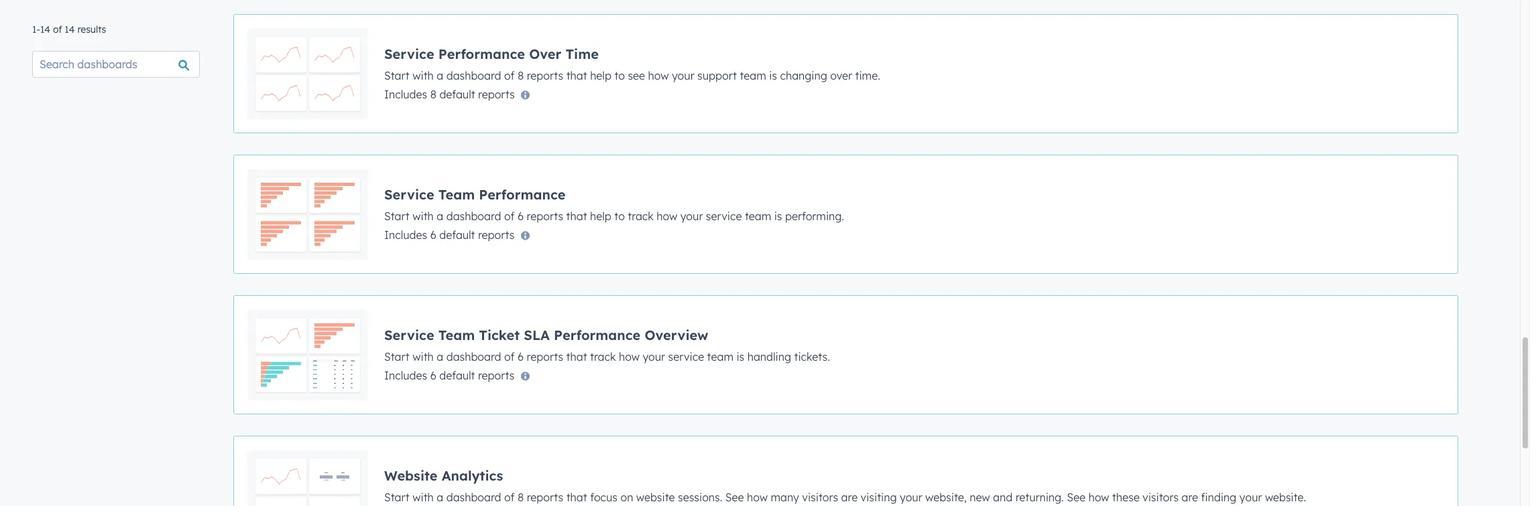 Task type: describe. For each thing, give the bounding box(es) containing it.
dashboard inside 'service team performance start with a dashboard of 6 reports that help to track how your service team is performing.'
[[446, 210, 501, 223]]

your inside service performance over time start with a dashboard of 8 reports that help to see how your support team is changing over time.
[[672, 69, 694, 82]]

1 vertical spatial 8
[[430, 87, 436, 101]]

sla
[[524, 327, 550, 344]]

2 14 from the left
[[65, 23, 75, 36]]

service for service team performance
[[384, 186, 434, 203]]

to inside service performance over time start with a dashboard of 8 reports that help to see how your support team is changing over time.
[[614, 69, 625, 82]]

sessions.
[[678, 491, 722, 505]]

track inside 'service team performance start with a dashboard of 6 reports that help to track how your service team is performing.'
[[628, 210, 654, 223]]

none checkbox service team performance
[[233, 155, 1458, 274]]

how inside 'service team performance start with a dashboard of 6 reports that help to track how your service team is performing.'
[[657, 210, 677, 223]]

reports inside service team ticket sla performance overview start with a dashboard of 6 reports that track how your service team is handling tickets.
[[527, 350, 563, 364]]

dashboard inside service team ticket sla performance overview start with a dashboard of 6 reports that track how your service team is handling tickets.
[[446, 350, 501, 364]]

includes 8 default reports
[[384, 87, 515, 101]]

2 visitors from the left
[[1143, 491, 1179, 505]]

default for over
[[439, 87, 475, 101]]

service team performance start with a dashboard of 6 reports that help to track how your service team is performing.
[[384, 186, 844, 223]]

performing.
[[785, 210, 844, 223]]

how for time
[[648, 69, 669, 82]]

team for ticket
[[438, 327, 475, 344]]

over
[[529, 45, 561, 62]]

team for performance
[[438, 186, 475, 203]]

tickets.
[[794, 350, 830, 364]]

overview
[[645, 327, 708, 344]]

is inside 'service team performance start with a dashboard of 6 reports that help to track how your service team is performing.'
[[774, 210, 782, 223]]

8 inside service performance over time start with a dashboard of 8 reports that help to see how your support team is changing over time.
[[518, 69, 524, 82]]

service performance over time start with a dashboard of 8 reports that help to see how your support team is changing over time.
[[384, 45, 880, 82]]

a inside service performance over time start with a dashboard of 8 reports that help to see how your support team is changing over time.
[[437, 69, 443, 82]]

performance inside 'service team performance start with a dashboard of 6 reports that help to track how your service team is performing.'
[[479, 186, 566, 203]]

6 inside 'service team performance start with a dashboard of 6 reports that help to track how your service team is performing.'
[[518, 210, 524, 223]]

on
[[621, 491, 633, 505]]

support
[[697, 69, 737, 82]]

includes 6 default reports for ticket
[[384, 369, 515, 383]]

team inside 'service team performance start with a dashboard of 6 reports that help to track how your service team is performing.'
[[745, 210, 771, 223]]

1 14 from the left
[[40, 23, 50, 36]]

how for with
[[747, 491, 768, 505]]

dashboard inside service performance over time start with a dashboard of 8 reports that help to see how your support team is changing over time.
[[446, 69, 501, 82]]

service inside service team ticket sla performance overview start with a dashboard of 6 reports that track how your service team is handling tickets.
[[668, 350, 704, 364]]

includes for service performance over time
[[384, 87, 427, 101]]

many
[[771, 491, 799, 505]]

finding
[[1201, 491, 1236, 505]]

8 inside the website analytics start with a dashboard of 8 reports that focus on website sessions. see how many visitors are visiting your website, new and returning. see how these visitors are finding your website.
[[518, 491, 524, 505]]

service for service performance over time
[[384, 45, 434, 62]]

website analytics start with a dashboard of 8 reports that focus on website sessions. see how many visitors are visiting your website, new and returning. see how these visitors are finding your website.
[[384, 468, 1306, 505]]

team for service team ticket sla performance overview
[[707, 350, 734, 364]]

includes for service team ticket sla performance overview
[[384, 369, 427, 383]]

performance inside service performance over time start with a dashboard of 8 reports that help to see how your support team is changing over time.
[[438, 45, 525, 62]]

default for ticket
[[439, 369, 475, 383]]

2 see from the left
[[1067, 491, 1085, 505]]

of inside the website analytics start with a dashboard of 8 reports that focus on website sessions. see how many visitors are visiting your website, new and returning. see how these visitors are finding your website.
[[504, 491, 515, 505]]

a inside the website analytics start with a dashboard of 8 reports that focus on website sessions. see how many visitors are visiting your website, new and returning. see how these visitors are finding your website.
[[437, 491, 443, 505]]

Search search field
[[32, 51, 200, 78]]

includes 6 default reports for performance
[[384, 228, 515, 242]]

that inside service performance over time start with a dashboard of 8 reports that help to see how your support team is changing over time.
[[566, 69, 587, 82]]

new
[[970, 491, 990, 505]]

with inside service performance over time start with a dashboard of 8 reports that help to see how your support team is changing over time.
[[412, 69, 434, 82]]

start inside service performance over time start with a dashboard of 8 reports that help to see how your support team is changing over time.
[[384, 69, 409, 82]]

1 see from the left
[[725, 491, 744, 505]]

performance inside service team ticket sla performance overview start with a dashboard of 6 reports that track how your service team is handling tickets.
[[554, 327, 641, 344]]

changing
[[780, 69, 827, 82]]

is for service team ticket sla performance overview
[[736, 350, 744, 364]]



Task type: vqa. For each thing, say whether or not it's contained in the screenshot.
results
yes



Task type: locate. For each thing, give the bounding box(es) containing it.
help inside 'service team performance start with a dashboard of 6 reports that help to track how your service team is performing.'
[[590, 210, 611, 223]]

2 with from the top
[[412, 210, 434, 223]]

help
[[590, 69, 611, 82], [590, 210, 611, 223]]

1 visitors from the left
[[802, 491, 838, 505]]

reports inside the website analytics start with a dashboard of 8 reports that focus on website sessions. see how many visitors are visiting your website, new and returning. see how these visitors are finding your website.
[[527, 491, 563, 505]]

your inside 'service team performance start with a dashboard of 6 reports that help to track how your service team is performing.'
[[680, 210, 703, 223]]

of inside service team ticket sla performance overview start with a dashboard of 6 reports that track how your service team is handling tickets.
[[504, 350, 515, 364]]

website
[[636, 491, 675, 505]]

website,
[[925, 491, 967, 505]]

of inside service performance over time start with a dashboard of 8 reports that help to see how your support team is changing over time.
[[504, 69, 515, 82]]

2 dashboard from the top
[[446, 210, 501, 223]]

0 vertical spatial service
[[706, 210, 742, 223]]

1 help from the top
[[590, 69, 611, 82]]

service inside 'service team performance start with a dashboard of 6 reports that help to track how your service team is performing.'
[[384, 186, 434, 203]]

a inside 'service team performance start with a dashboard of 6 reports that help to track how your service team is performing.'
[[437, 210, 443, 223]]

None checkbox
[[233, 155, 1458, 274], [233, 296, 1458, 415], [233, 436, 1458, 507]]

are left finding
[[1182, 491, 1198, 505]]

reports inside 'service team performance start with a dashboard of 6 reports that help to track how your service team is performing.'
[[527, 210, 563, 223]]

results
[[77, 23, 106, 36]]

are left visiting at the right of the page
[[841, 491, 858, 505]]

1 dashboard from the top
[[446, 69, 501, 82]]

2 help from the top
[[590, 210, 611, 223]]

website
[[384, 468, 437, 484]]

1 default from the top
[[439, 87, 475, 101]]

team for service performance over time
[[740, 69, 766, 82]]

0 vertical spatial includes
[[384, 87, 427, 101]]

0 vertical spatial performance
[[438, 45, 525, 62]]

performance
[[438, 45, 525, 62], [479, 186, 566, 203], [554, 327, 641, 344]]

None checkbox
[[233, 14, 1458, 133]]

2 includes 6 default reports from the top
[[384, 369, 515, 383]]

of
[[53, 23, 62, 36], [504, 69, 515, 82], [504, 210, 515, 223], [504, 350, 515, 364], [504, 491, 515, 505]]

track
[[628, 210, 654, 223], [590, 350, 616, 364]]

that inside service team ticket sla performance overview start with a dashboard of 6 reports that track how your service team is handling tickets.
[[566, 350, 587, 364]]

service
[[384, 45, 434, 62], [384, 186, 434, 203], [384, 327, 434, 344]]

ticket
[[479, 327, 520, 344]]

3 that from the top
[[566, 350, 587, 364]]

that
[[566, 69, 587, 82], [566, 210, 587, 223], [566, 350, 587, 364], [566, 491, 587, 505]]

team
[[438, 186, 475, 203], [438, 327, 475, 344]]

start inside service team ticket sla performance overview start with a dashboard of 6 reports that track how your service team is handling tickets.
[[384, 350, 409, 364]]

1 none checkbox from the top
[[233, 155, 1458, 274]]

with
[[412, 69, 434, 82], [412, 210, 434, 223], [412, 350, 434, 364], [412, 491, 434, 505]]

0 vertical spatial none checkbox
[[233, 155, 1458, 274]]

0 vertical spatial team
[[438, 186, 475, 203]]

default
[[439, 87, 475, 101], [439, 228, 475, 242], [439, 369, 475, 383]]

start inside 'service team performance start with a dashboard of 6 reports that help to track how your service team is performing.'
[[384, 210, 409, 223]]

2 vertical spatial team
[[707, 350, 734, 364]]

1 vertical spatial includes 6 default reports
[[384, 369, 515, 383]]

3 with from the top
[[412, 350, 434, 364]]

2 none checkbox from the top
[[233, 296, 1458, 415]]

3 none checkbox from the top
[[233, 436, 1458, 507]]

how
[[648, 69, 669, 82], [657, 210, 677, 223], [619, 350, 640, 364], [747, 491, 768, 505], [1088, 491, 1109, 505]]

see right returning.
[[1067, 491, 1085, 505]]

2 vertical spatial performance
[[554, 327, 641, 344]]

service for service team ticket sla performance overview
[[384, 327, 434, 344]]

0 vertical spatial is
[[769, 69, 777, 82]]

over
[[830, 69, 852, 82]]

includes 6 default reports inside the service team ticket sla performance overview checkbox
[[384, 369, 515, 383]]

1 that from the top
[[566, 69, 587, 82]]

2 vertical spatial default
[[439, 369, 475, 383]]

1 vertical spatial includes
[[384, 228, 427, 242]]

includes
[[384, 87, 427, 101], [384, 228, 427, 242], [384, 369, 427, 383]]

team inside service performance over time start with a dashboard of 8 reports that help to see how your support team is changing over time.
[[740, 69, 766, 82]]

1 vertical spatial none checkbox
[[233, 296, 1458, 415]]

service team performance image
[[247, 169, 368, 260]]

returning.
[[1016, 491, 1064, 505]]

2 vertical spatial service
[[384, 327, 434, 344]]

is left the performing.
[[774, 210, 782, 223]]

2 vertical spatial none checkbox
[[233, 436, 1458, 507]]

includes 6 default reports inside service team performance checkbox
[[384, 228, 515, 242]]

0 horizontal spatial see
[[725, 491, 744, 505]]

0 horizontal spatial are
[[841, 491, 858, 505]]

see
[[628, 69, 645, 82]]

time.
[[855, 69, 880, 82]]

0 horizontal spatial 14
[[40, 23, 50, 36]]

handling
[[747, 350, 791, 364]]

service inside service team ticket sla performance overview start with a dashboard of 6 reports that track how your service team is handling tickets.
[[384, 327, 434, 344]]

6
[[518, 210, 524, 223], [430, 228, 436, 242], [518, 350, 524, 364], [430, 369, 436, 383]]

1 vertical spatial performance
[[479, 186, 566, 203]]

2 default from the top
[[439, 228, 475, 242]]

1 service from the top
[[384, 45, 434, 62]]

2 a from the top
[[437, 210, 443, 223]]

dashboard
[[446, 69, 501, 82], [446, 210, 501, 223], [446, 350, 501, 364], [446, 491, 501, 505]]

to inside 'service team performance start with a dashboard of 6 reports that help to track how your service team is performing.'
[[614, 210, 625, 223]]

2 to from the top
[[614, 210, 625, 223]]

1 horizontal spatial see
[[1067, 491, 1085, 505]]

2 team from the top
[[438, 327, 475, 344]]

4 dashboard from the top
[[446, 491, 501, 505]]

1 vertical spatial team
[[438, 327, 475, 344]]

start
[[384, 69, 409, 82], [384, 210, 409, 223], [384, 350, 409, 364], [384, 491, 409, 505]]

2 service from the top
[[384, 186, 434, 203]]

team inside 'service team performance start with a dashboard of 6 reports that help to track how your service team is performing.'
[[438, 186, 475, 203]]

includes inside option
[[384, 87, 427, 101]]

1 horizontal spatial 14
[[65, 23, 75, 36]]

2 includes from the top
[[384, 228, 427, 242]]

none checkbox containing service performance over time
[[233, 14, 1458, 133]]

1 vertical spatial service
[[668, 350, 704, 364]]

service performance over time image
[[247, 28, 368, 119]]

visiting
[[861, 491, 897, 505]]

that inside 'service team performance start with a dashboard of 6 reports that help to track how your service team is performing.'
[[566, 210, 587, 223]]

service inside service performance over time start with a dashboard of 8 reports that help to see how your support team is changing over time.
[[384, 45, 434, 62]]

2 vertical spatial is
[[736, 350, 744, 364]]

team
[[740, 69, 766, 82], [745, 210, 771, 223], [707, 350, 734, 364]]

4 start from the top
[[384, 491, 409, 505]]

2 that from the top
[[566, 210, 587, 223]]

none checkbox the service team ticket sla performance overview
[[233, 296, 1458, 415]]

3 default from the top
[[439, 369, 475, 383]]

visitors right many
[[802, 491, 838, 505]]

is inside service performance over time start with a dashboard of 8 reports that help to see how your support team is changing over time.
[[769, 69, 777, 82]]

1 horizontal spatial service
[[706, 210, 742, 223]]

0 vertical spatial default
[[439, 87, 475, 101]]

1 horizontal spatial are
[[1182, 491, 1198, 505]]

these
[[1112, 491, 1140, 505]]

includes 6 default reports
[[384, 228, 515, 242], [384, 369, 515, 383]]

0 vertical spatial service
[[384, 45, 434, 62]]

service team ticket sla performance overview image
[[247, 310, 368, 401]]

1 includes 6 default reports from the top
[[384, 228, 515, 242]]

1 with from the top
[[412, 69, 434, 82]]

a inside service team ticket sla performance overview start with a dashboard of 6 reports that track how your service team is handling tickets.
[[437, 350, 443, 364]]

2 vertical spatial 8
[[518, 491, 524, 505]]

1 vertical spatial team
[[745, 210, 771, 223]]

0 horizontal spatial track
[[590, 350, 616, 364]]

1 horizontal spatial visitors
[[1143, 491, 1179, 505]]

website.
[[1265, 491, 1306, 505]]

see
[[725, 491, 744, 505], [1067, 491, 1085, 505]]

1 team from the top
[[438, 186, 475, 203]]

your
[[672, 69, 694, 82], [680, 210, 703, 223], [643, 350, 665, 364], [900, 491, 922, 505], [1239, 491, 1262, 505]]

1 vertical spatial service
[[384, 186, 434, 203]]

1 includes from the top
[[384, 87, 427, 101]]

8
[[518, 69, 524, 82], [430, 87, 436, 101], [518, 491, 524, 505]]

is left the handling
[[736, 350, 744, 364]]

of inside 'service team performance start with a dashboard of 6 reports that help to track how your service team is performing.'
[[504, 210, 515, 223]]

default for performance
[[439, 228, 475, 242]]

1 a from the top
[[437, 69, 443, 82]]

is left changing
[[769, 69, 777, 82]]

3 service from the top
[[384, 327, 434, 344]]

reports
[[527, 69, 563, 82], [478, 87, 515, 101], [527, 210, 563, 223], [478, 228, 515, 242], [527, 350, 563, 364], [478, 369, 515, 383], [527, 491, 563, 505]]

none checkbox containing service team ticket sla performance overview
[[233, 296, 1458, 415]]

4 that from the top
[[566, 491, 587, 505]]

4 with from the top
[[412, 491, 434, 505]]

3 includes from the top
[[384, 369, 427, 383]]

0 vertical spatial includes 6 default reports
[[384, 228, 515, 242]]

team inside service team ticket sla performance overview start with a dashboard of 6 reports that track how your service team is handling tickets.
[[707, 350, 734, 364]]

is inside service team ticket sla performance overview start with a dashboard of 6 reports that track how your service team is handling tickets.
[[736, 350, 744, 364]]

1 vertical spatial is
[[774, 210, 782, 223]]

is for service performance over time
[[769, 69, 777, 82]]

0 horizontal spatial service
[[668, 350, 704, 364]]

time
[[566, 45, 599, 62]]

2 start from the top
[[384, 210, 409, 223]]

1 vertical spatial help
[[590, 210, 611, 223]]

none checkbox website analytics
[[233, 436, 1458, 507]]

with inside service team ticket sla performance overview start with a dashboard of 6 reports that track how your service team is handling tickets.
[[412, 350, 434, 364]]

1 vertical spatial to
[[614, 210, 625, 223]]

to
[[614, 69, 625, 82], [614, 210, 625, 223]]

how inside service team ticket sla performance overview start with a dashboard of 6 reports that track how your service team is handling tickets.
[[619, 350, 640, 364]]

1 horizontal spatial track
[[628, 210, 654, 223]]

visitors right these
[[1143, 491, 1179, 505]]

dashboard inside the website analytics start with a dashboard of 8 reports that focus on website sessions. see how many visitors are visiting your website, new and returning. see how these visitors are finding your website.
[[446, 491, 501, 505]]

with inside 'service team performance start with a dashboard of 6 reports that help to track how your service team is performing.'
[[412, 210, 434, 223]]

0 horizontal spatial visitors
[[802, 491, 838, 505]]

visitors
[[802, 491, 838, 505], [1143, 491, 1179, 505]]

how inside service performance over time start with a dashboard of 8 reports that help to see how your support team is changing over time.
[[648, 69, 669, 82]]

3 start from the top
[[384, 350, 409, 364]]

1 to from the top
[[614, 69, 625, 82]]

your inside service team ticket sla performance overview start with a dashboard of 6 reports that track how your service team is handling tickets.
[[643, 350, 665, 364]]

service inside 'service team performance start with a dashboard of 6 reports that help to track how your service team is performing.'
[[706, 210, 742, 223]]

1 vertical spatial track
[[590, 350, 616, 364]]

and
[[993, 491, 1013, 505]]

6 inside service team ticket sla performance overview start with a dashboard of 6 reports that track how your service team is handling tickets.
[[518, 350, 524, 364]]

1-
[[32, 23, 40, 36]]

website analytics image
[[247, 451, 368, 507]]

with inside the website analytics start with a dashboard of 8 reports that focus on website sessions. see how many visitors are visiting your website, new and returning. see how these visitors are finding your website.
[[412, 491, 434, 505]]

focus
[[590, 491, 618, 505]]

0 vertical spatial track
[[628, 210, 654, 223]]

2 vertical spatial includes
[[384, 369, 427, 383]]

3 dashboard from the top
[[446, 350, 501, 364]]

help inside service performance over time start with a dashboard of 8 reports that help to see how your support team is changing over time.
[[590, 69, 611, 82]]

team right support
[[740, 69, 766, 82]]

none checkbox containing service team performance
[[233, 155, 1458, 274]]

1 vertical spatial default
[[439, 228, 475, 242]]

a
[[437, 69, 443, 82], [437, 210, 443, 223], [437, 350, 443, 364], [437, 491, 443, 505]]

is
[[769, 69, 777, 82], [774, 210, 782, 223], [736, 350, 744, 364]]

start inside the website analytics start with a dashboard of 8 reports that focus on website sessions. see how many visitors are visiting your website, new and returning. see how these visitors are finding your website.
[[384, 491, 409, 505]]

14
[[40, 23, 50, 36], [65, 23, 75, 36]]

how for sla
[[619, 350, 640, 364]]

are
[[841, 491, 858, 505], [1182, 491, 1198, 505]]

includes for service team performance
[[384, 228, 427, 242]]

0 vertical spatial to
[[614, 69, 625, 82]]

that inside the website analytics start with a dashboard of 8 reports that focus on website sessions. see how many visitors are visiting your website, new and returning. see how these visitors are finding your website.
[[566, 491, 587, 505]]

team left the performing.
[[745, 210, 771, 223]]

0 vertical spatial 8
[[518, 69, 524, 82]]

team inside service team ticket sla performance overview start with a dashboard of 6 reports that track how your service team is handling tickets.
[[438, 327, 475, 344]]

3 a from the top
[[437, 350, 443, 364]]

see right sessions.
[[725, 491, 744, 505]]

1 start from the top
[[384, 69, 409, 82]]

team down overview
[[707, 350, 734, 364]]

1-14 of 14 results
[[32, 23, 106, 36]]

service team ticket sla performance overview start with a dashboard of 6 reports that track how your service team is handling tickets.
[[384, 327, 830, 364]]

reports inside service performance over time start with a dashboard of 8 reports that help to see how your support team is changing over time.
[[527, 69, 563, 82]]

track inside service team ticket sla performance overview start with a dashboard of 6 reports that track how your service team is handling tickets.
[[590, 350, 616, 364]]

0 vertical spatial team
[[740, 69, 766, 82]]

2 are from the left
[[1182, 491, 1198, 505]]

4 a from the top
[[437, 491, 443, 505]]

service
[[706, 210, 742, 223], [668, 350, 704, 364]]

1 are from the left
[[841, 491, 858, 505]]

0 vertical spatial help
[[590, 69, 611, 82]]

none checkbox containing website analytics
[[233, 436, 1458, 507]]

analytics
[[442, 468, 503, 484]]



